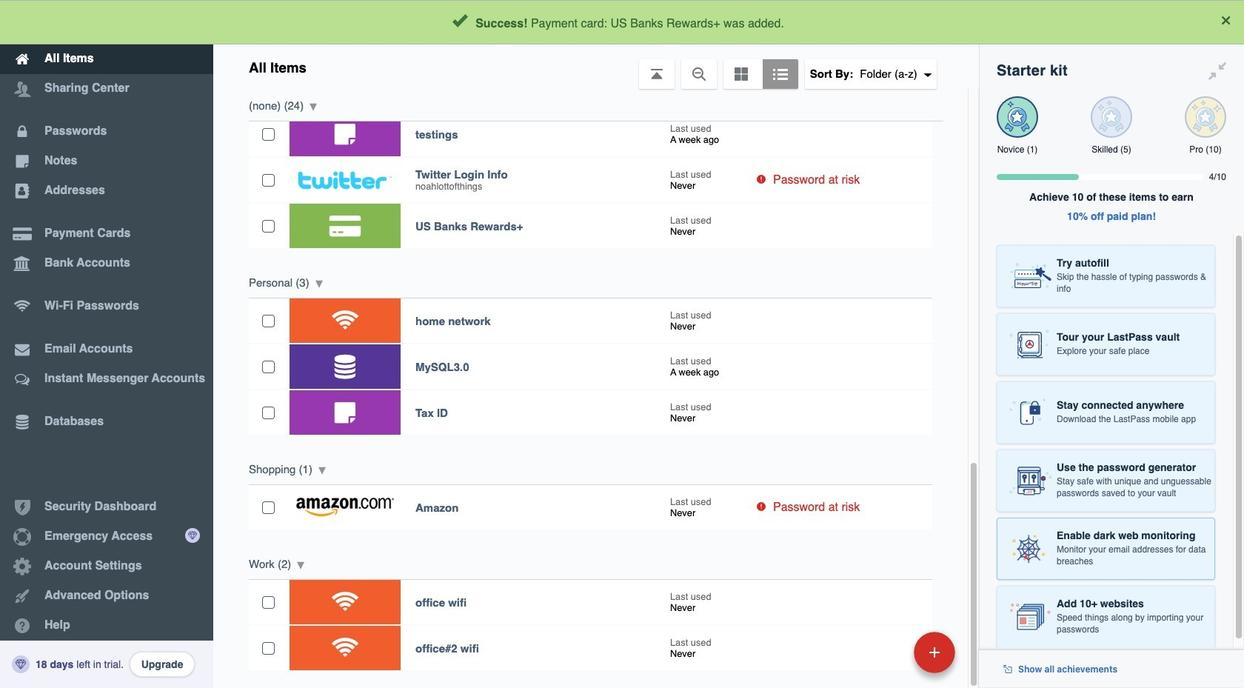 Task type: vqa. For each thing, say whether or not it's contained in the screenshot.
"LastPass" image
no



Task type: locate. For each thing, give the bounding box(es) containing it.
alert
[[0, 0, 1244, 44]]

Search search field
[[357, 6, 949, 39]]

main navigation navigation
[[0, 0, 213, 688]]

vault options navigation
[[213, 44, 979, 89]]

new item navigation
[[812, 627, 964, 688]]



Task type: describe. For each thing, give the bounding box(es) containing it.
search my vault text field
[[357, 6, 949, 39]]

new item element
[[812, 631, 961, 673]]



